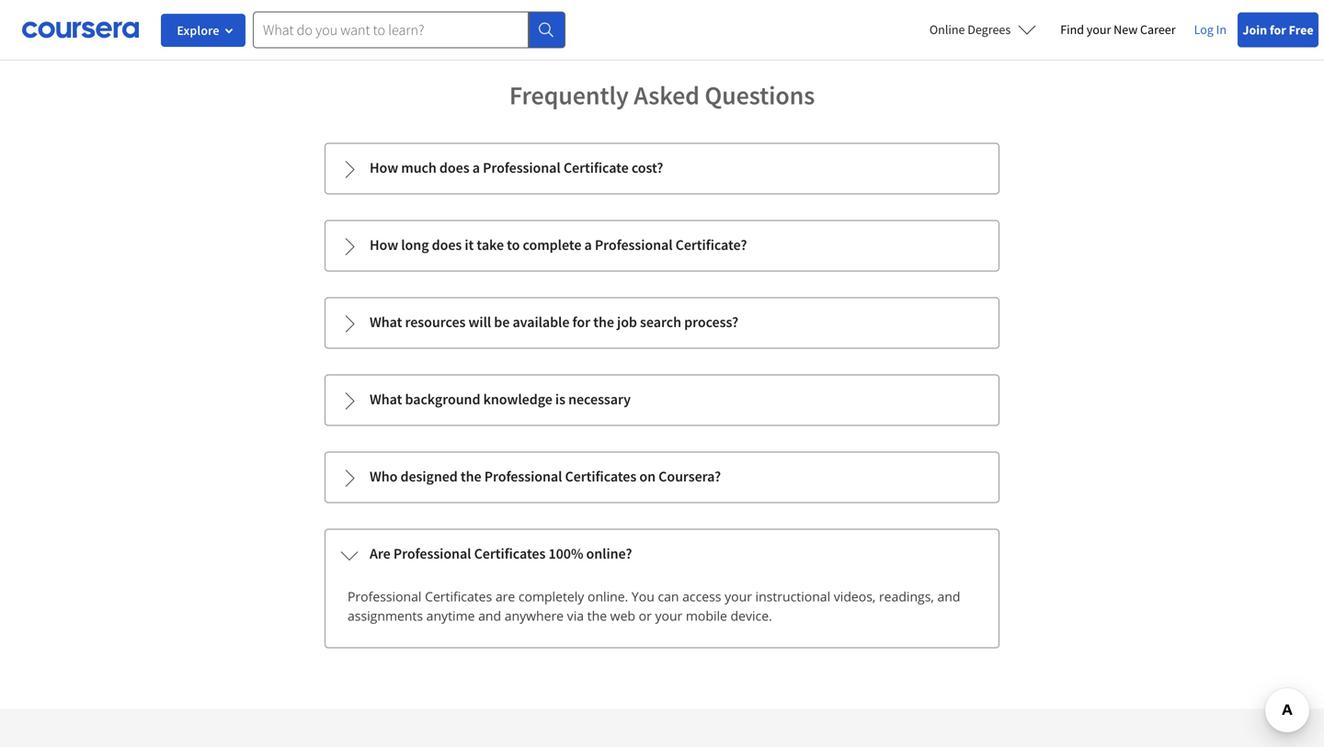 Task type: describe. For each thing, give the bounding box(es) containing it.
online.
[[588, 588, 628, 605]]

assignments
[[348, 607, 423, 625]]

in
[[1216, 21, 1227, 38]]

cost?
[[632, 159, 663, 177]]

certificates inside who designed the professional certificates on coursera? dropdown button
[[565, 468, 637, 486]]

0 horizontal spatial and
[[478, 607, 501, 625]]

on
[[639, 468, 656, 486]]

who designed the professional certificates on coursera?
[[370, 468, 721, 486]]

coursera image
[[22, 15, 139, 44]]

be
[[494, 313, 510, 331]]

join for free link
[[1238, 12, 1319, 47]]

online
[[930, 21, 965, 38]]

what background knowledge is necessary button
[[326, 376, 999, 425]]

what for what resources will be available for the job search process?
[[370, 313, 402, 331]]

a inside dropdown button
[[584, 236, 592, 254]]

log
[[1194, 21, 1214, 38]]

log in link
[[1185, 18, 1236, 40]]

new
[[1114, 21, 1138, 38]]

the inside professional certificates are completely online. you can access your instructional videos, readings, and assignments anytime and anywhere via the web or your mobile device.
[[587, 607, 607, 625]]

professional right are
[[393, 545, 471, 563]]

What do you want to learn? text field
[[253, 11, 529, 48]]

web
[[610, 607, 635, 625]]

explore
[[177, 22, 219, 39]]

coursera?
[[659, 468, 721, 486]]

certificate
[[564, 159, 629, 177]]

degrees
[[968, 21, 1011, 38]]

online degrees
[[930, 21, 1011, 38]]

asked
[[634, 79, 700, 111]]

completely
[[518, 588, 584, 605]]

designed
[[400, 468, 458, 486]]

how for how long does it take to complete a professional certificate?
[[370, 236, 398, 254]]

frequently asked questions
[[509, 79, 815, 111]]

how long does it take to complete a professional certificate?
[[370, 236, 747, 254]]

much
[[401, 159, 437, 177]]

log in
[[1194, 21, 1227, 38]]

to
[[507, 236, 520, 254]]

mobile
[[686, 607, 727, 625]]

professional inside dropdown button
[[484, 468, 562, 486]]

long
[[401, 236, 429, 254]]

process?
[[684, 313, 738, 331]]

find your new career link
[[1051, 18, 1185, 41]]

who
[[370, 468, 398, 486]]

1 horizontal spatial for
[[1270, 22, 1286, 38]]

device.
[[731, 607, 772, 625]]

background
[[405, 390, 480, 409]]

how much does a professional certificate cost? button
[[326, 144, 999, 193]]

find
[[1060, 21, 1084, 38]]

you
[[632, 588, 655, 605]]

join for free
[[1243, 22, 1314, 38]]

100%
[[549, 545, 583, 563]]

is
[[555, 390, 565, 409]]

professional inside dropdown button
[[483, 159, 561, 177]]



Task type: locate. For each thing, give the bounding box(es) containing it.
0 vertical spatial for
[[1270, 22, 1286, 38]]

does
[[439, 159, 469, 177], [432, 236, 462, 254]]

None search field
[[253, 11, 566, 48]]

2 vertical spatial the
[[587, 607, 607, 625]]

what resources will be available for the job search process? button
[[326, 298, 999, 348]]

0 vertical spatial your
[[1087, 21, 1111, 38]]

what resources will be available for the job search process?
[[370, 313, 738, 331]]

the right designed
[[461, 468, 481, 486]]

who designed the professional certificates on coursera? button
[[326, 453, 999, 502]]

0 horizontal spatial for
[[572, 313, 590, 331]]

a
[[472, 159, 480, 177], [584, 236, 592, 254]]

anywhere
[[505, 607, 564, 625]]

online degrees button
[[915, 9, 1051, 50]]

what left 'background'
[[370, 390, 402, 409]]

for
[[1270, 22, 1286, 38], [572, 313, 590, 331]]

does inside dropdown button
[[432, 236, 462, 254]]

does left it at top
[[432, 236, 462, 254]]

1 vertical spatial your
[[725, 588, 752, 605]]

1 vertical spatial what
[[370, 390, 402, 409]]

professional inside professional certificates are completely online. you can access your instructional videos, readings, and assignments anytime and anywhere via the web or your mobile device.
[[348, 588, 422, 605]]

certificates inside are professional certificates 100% online? dropdown button
[[474, 545, 546, 563]]

how long does it take to complete a professional certificate? button
[[326, 221, 999, 271]]

1 horizontal spatial your
[[725, 588, 752, 605]]

0 horizontal spatial a
[[472, 159, 480, 177]]

search
[[640, 313, 681, 331]]

access
[[682, 588, 721, 605]]

via
[[567, 607, 584, 625]]

2 vertical spatial certificates
[[425, 588, 492, 605]]

available
[[513, 313, 570, 331]]

1 vertical spatial and
[[478, 607, 501, 625]]

for right available
[[572, 313, 590, 331]]

can
[[658, 588, 679, 605]]

find your new career
[[1060, 21, 1176, 38]]

0 vertical spatial what
[[370, 313, 402, 331]]

online?
[[586, 545, 632, 563]]

complete
[[523, 236, 582, 254]]

take
[[477, 236, 504, 254]]

0 vertical spatial does
[[439, 159, 469, 177]]

certificate?
[[676, 236, 747, 254]]

0 vertical spatial certificates
[[565, 468, 637, 486]]

explore button
[[161, 14, 246, 47]]

1 how from the top
[[370, 159, 398, 177]]

1 vertical spatial does
[[432, 236, 462, 254]]

are professional certificates 100% online?
[[370, 545, 632, 563]]

1 vertical spatial certificates
[[474, 545, 546, 563]]

how left much
[[370, 159, 398, 177]]

are
[[370, 545, 391, 563]]

1 horizontal spatial a
[[584, 236, 592, 254]]

frequently
[[509, 79, 629, 111]]

will
[[469, 313, 491, 331]]

professional down knowledge
[[484, 468, 562, 486]]

professional certificates are completely online. you can access your instructional videos, readings, and assignments anytime and anywhere via the web or your mobile device.
[[348, 588, 960, 625]]

1 what from the top
[[370, 313, 402, 331]]

what left resources
[[370, 313, 402, 331]]

your down can
[[655, 607, 683, 625]]

what
[[370, 313, 402, 331], [370, 390, 402, 409]]

your right find
[[1087, 21, 1111, 38]]

0 vertical spatial the
[[593, 313, 614, 331]]

a right complete
[[584, 236, 592, 254]]

your inside find your new career link
[[1087, 21, 1111, 38]]

a inside dropdown button
[[472, 159, 480, 177]]

certificates up "anytime"
[[425, 588, 492, 605]]

2 horizontal spatial your
[[1087, 21, 1111, 38]]

does right much
[[439, 159, 469, 177]]

anytime
[[426, 607, 475, 625]]

1 vertical spatial the
[[461, 468, 481, 486]]

resources
[[405, 313, 466, 331]]

for inside dropdown button
[[572, 313, 590, 331]]

what for what background knowledge is necessary
[[370, 390, 402, 409]]

how inside dropdown button
[[370, 159, 398, 177]]

0 vertical spatial how
[[370, 159, 398, 177]]

0 vertical spatial a
[[472, 159, 480, 177]]

1 vertical spatial for
[[572, 313, 590, 331]]

a right much
[[472, 159, 480, 177]]

certificates left on
[[565, 468, 637, 486]]

professional up job
[[595, 236, 673, 254]]

certificates up are
[[474, 545, 546, 563]]

professional up assignments
[[348, 588, 422, 605]]

footer
[[0, 709, 1324, 748]]

does inside dropdown button
[[439, 159, 469, 177]]

the inside who designed the professional certificates on coursera? dropdown button
[[461, 468, 481, 486]]

what background knowledge is necessary
[[370, 390, 631, 409]]

how
[[370, 159, 398, 177], [370, 236, 398, 254]]

are professional certificates 100% online? button
[[326, 530, 999, 580]]

necessary
[[568, 390, 631, 409]]

join
[[1243, 22, 1267, 38]]

are
[[495, 588, 515, 605]]

how much does a professional certificate cost?
[[370, 159, 663, 177]]

or
[[639, 607, 652, 625]]

and
[[937, 588, 960, 605], [478, 607, 501, 625]]

does for much
[[439, 159, 469, 177]]

does for long
[[432, 236, 462, 254]]

how inside dropdown button
[[370, 236, 398, 254]]

questions
[[705, 79, 815, 111]]

the
[[593, 313, 614, 331], [461, 468, 481, 486], [587, 607, 607, 625]]

professional left certificate
[[483, 159, 561, 177]]

and right readings,
[[937, 588, 960, 605]]

the right via
[[587, 607, 607, 625]]

certificates
[[565, 468, 637, 486], [474, 545, 546, 563], [425, 588, 492, 605]]

instructional
[[755, 588, 831, 605]]

your up the device.
[[725, 588, 752, 605]]

1 horizontal spatial and
[[937, 588, 960, 605]]

how left long
[[370, 236, 398, 254]]

2 vertical spatial your
[[655, 607, 683, 625]]

your
[[1087, 21, 1111, 38], [725, 588, 752, 605], [655, 607, 683, 625]]

how for how much does a professional certificate cost?
[[370, 159, 398, 177]]

for right "join"
[[1270, 22, 1286, 38]]

certificates inside professional certificates are completely online. you can access your instructional videos, readings, and assignments anytime and anywhere via the web or your mobile device.
[[425, 588, 492, 605]]

professional
[[483, 159, 561, 177], [595, 236, 673, 254], [484, 468, 562, 486], [393, 545, 471, 563], [348, 588, 422, 605]]

job
[[617, 313, 637, 331]]

it
[[465, 236, 474, 254]]

1 vertical spatial how
[[370, 236, 398, 254]]

readings,
[[879, 588, 934, 605]]

the inside what resources will be available for the job search process? dropdown button
[[593, 313, 614, 331]]

knowledge
[[483, 390, 552, 409]]

and down are
[[478, 607, 501, 625]]

0 horizontal spatial your
[[655, 607, 683, 625]]

career
[[1140, 21, 1176, 38]]

videos,
[[834, 588, 876, 605]]

2 how from the top
[[370, 236, 398, 254]]

0 vertical spatial and
[[937, 588, 960, 605]]

1 vertical spatial a
[[584, 236, 592, 254]]

2 what from the top
[[370, 390, 402, 409]]

the left job
[[593, 313, 614, 331]]

free
[[1289, 22, 1314, 38]]



Task type: vqa. For each thing, say whether or not it's contained in the screenshot.
'learning.'
no



